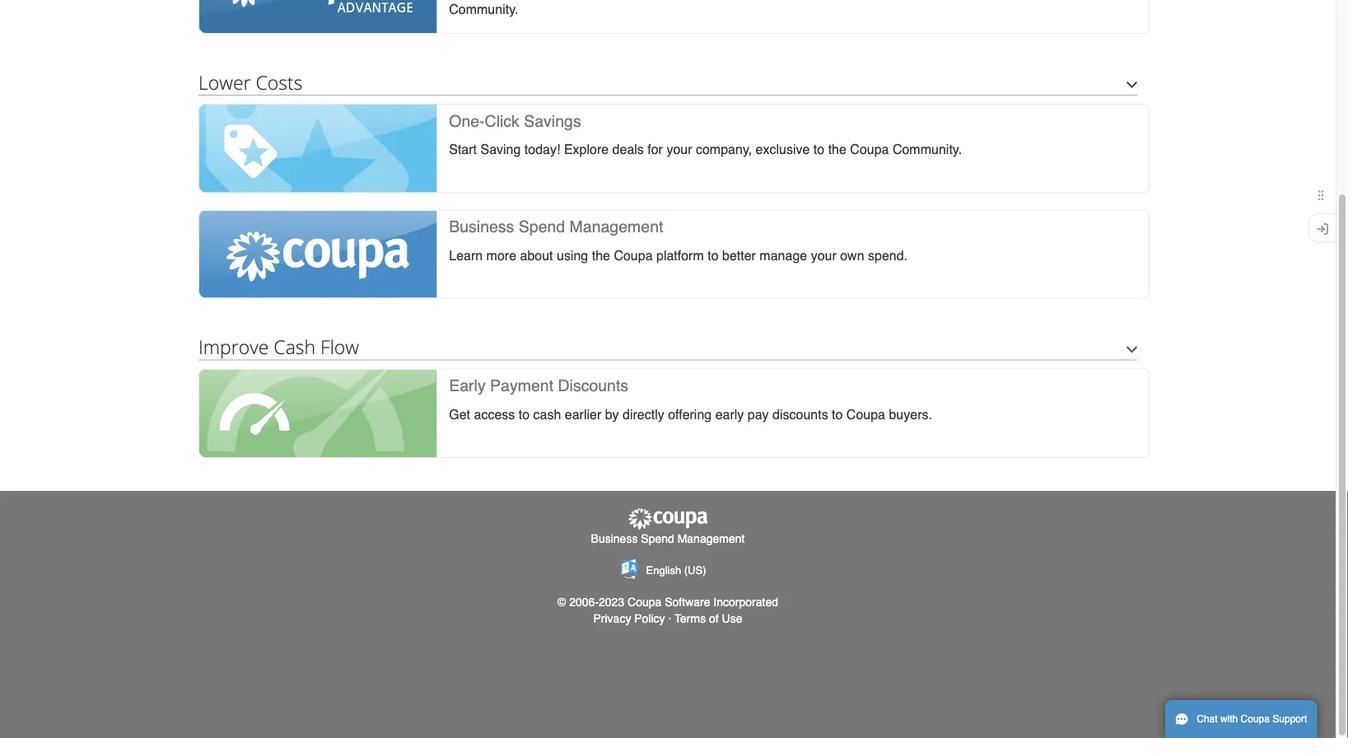 Task type: describe. For each thing, give the bounding box(es) containing it.
get access to cash earlier by directly offering early pay discounts to coupa buyers.
[[449, 407, 933, 422]]

to right the exclusive
[[814, 142, 825, 157]]

savings
[[524, 112, 581, 130]]

privacy
[[594, 612, 631, 625]]

using
[[557, 247, 588, 263]]

spend.
[[868, 247, 908, 263]]

directly
[[623, 407, 665, 422]]

0 vertical spatial business spend management
[[449, 217, 664, 236]]

buyers.
[[889, 407, 933, 422]]

learn
[[449, 247, 483, 263]]

english
[[646, 564, 681, 576]]

to left better
[[708, 247, 719, 263]]

2006-
[[569, 595, 599, 609]]

1 horizontal spatial the
[[829, 142, 847, 157]]

use
[[722, 612, 743, 625]]

coupa inside 'button'
[[1241, 713, 1270, 725]]

1 horizontal spatial business
[[591, 532, 638, 546]]

platform
[[657, 247, 704, 263]]

coupa supplier portal image
[[627, 507, 709, 531]]

saving
[[481, 142, 521, 157]]

start
[[449, 142, 477, 157]]

software
[[665, 595, 711, 609]]

0 horizontal spatial business
[[449, 217, 514, 236]]

by
[[605, 407, 619, 422]]

1 horizontal spatial your
[[811, 247, 837, 263]]

early
[[449, 377, 486, 395]]

lower
[[199, 69, 251, 95]]

privacy policy
[[594, 612, 665, 625]]

with
[[1221, 713, 1239, 725]]

manage
[[760, 247, 808, 263]]

learn more about using the coupa platform to better manage your own spend.
[[449, 247, 908, 263]]

lower costs
[[199, 69, 303, 95]]

get
[[449, 407, 470, 422]]

0 horizontal spatial your
[[667, 142, 692, 157]]

support
[[1273, 713, 1308, 725]]

0 vertical spatial spend
[[519, 217, 565, 236]]

policy
[[635, 612, 665, 625]]

0 vertical spatial management
[[570, 217, 664, 236]]

earlier
[[565, 407, 602, 422]]

coupa left community.
[[850, 142, 889, 157]]

incorporated
[[714, 595, 779, 609]]

terms
[[675, 612, 706, 625]]



Task type: locate. For each thing, give the bounding box(es) containing it.
access
[[474, 407, 515, 422]]

0 horizontal spatial management
[[570, 217, 664, 236]]

spend down coupa supplier portal image
[[641, 532, 675, 546]]

0 horizontal spatial spend
[[519, 217, 565, 236]]

terms of use link
[[675, 612, 743, 625]]

management up using
[[570, 217, 664, 236]]

privacy policy link
[[594, 612, 665, 625]]

coupa left platform
[[614, 247, 653, 263]]

exclusive
[[756, 142, 810, 157]]

your left own
[[811, 247, 837, 263]]

for
[[648, 142, 663, 157]]

english (us)
[[646, 564, 706, 576]]

1 vertical spatial business
[[591, 532, 638, 546]]

1 vertical spatial spend
[[641, 532, 675, 546]]

1 horizontal spatial spend
[[641, 532, 675, 546]]

one-
[[449, 112, 485, 130]]

0 vertical spatial your
[[667, 142, 692, 157]]

of
[[709, 612, 719, 625]]

better
[[723, 247, 756, 263]]

1 vertical spatial business spend management
[[591, 532, 745, 546]]

management
[[570, 217, 664, 236], [678, 532, 745, 546]]

to right discounts
[[832, 407, 843, 422]]

early payment discounts
[[449, 377, 629, 395]]

discounts
[[558, 377, 629, 395]]

discounts
[[773, 407, 829, 422]]

coupa
[[850, 142, 889, 157], [614, 247, 653, 263], [847, 407, 886, 422], [628, 595, 662, 609], [1241, 713, 1270, 725]]

your
[[667, 142, 692, 157], [811, 247, 837, 263]]

0 horizontal spatial the
[[592, 247, 610, 263]]

more
[[487, 247, 517, 263]]

offering
[[668, 407, 712, 422]]

cash
[[533, 407, 561, 422]]

©
[[558, 595, 566, 609]]

one-click savings
[[449, 112, 581, 130]]

your right the for on the left top of the page
[[667, 142, 692, 157]]

chat with coupa support
[[1197, 713, 1308, 725]]

deals
[[613, 142, 644, 157]]

business spend management
[[449, 217, 664, 236], [591, 532, 745, 546]]

improve
[[199, 334, 269, 360]]

0 vertical spatial business
[[449, 217, 514, 236]]

spend
[[519, 217, 565, 236], [641, 532, 675, 546]]

payment
[[490, 377, 554, 395]]

today!
[[525, 142, 561, 157]]

business
[[449, 217, 514, 236], [591, 532, 638, 546]]

1 vertical spatial your
[[811, 247, 837, 263]]

business up learn on the left of the page
[[449, 217, 514, 236]]

flow
[[321, 334, 359, 360]]

pay
[[748, 407, 769, 422]]

costs
[[256, 69, 303, 95]]

(us)
[[684, 564, 706, 576]]

business spend management up using
[[449, 217, 664, 236]]

about
[[520, 247, 553, 263]]

management up (us)
[[678, 532, 745, 546]]

chat
[[1197, 713, 1218, 725]]

start saving today! explore deals for your company, exclusive to the coupa community.
[[449, 142, 962, 157]]

the right using
[[592, 247, 610, 263]]

early
[[716, 407, 744, 422]]

cash
[[274, 334, 316, 360]]

coupa right with
[[1241, 713, 1270, 725]]

chat with coupa support button
[[1166, 700, 1318, 738]]

click
[[485, 112, 520, 130]]

to
[[814, 142, 825, 157], [708, 247, 719, 263], [519, 407, 530, 422], [832, 407, 843, 422]]

2023
[[599, 595, 625, 609]]

0 vertical spatial the
[[829, 142, 847, 157]]

coupa left 'buyers.'
[[847, 407, 886, 422]]

business down coupa supplier portal image
[[591, 532, 638, 546]]

business spend management down coupa supplier portal image
[[591, 532, 745, 546]]

1 vertical spatial management
[[678, 532, 745, 546]]

community.
[[893, 142, 962, 157]]

coupa up policy
[[628, 595, 662, 609]]

improve cash flow
[[199, 334, 359, 360]]

to left cash
[[519, 407, 530, 422]]

explore
[[564, 142, 609, 157]]

terms of use
[[675, 612, 743, 625]]

own
[[841, 247, 865, 263]]

1 horizontal spatial management
[[678, 532, 745, 546]]

1 vertical spatial the
[[592, 247, 610, 263]]

the
[[829, 142, 847, 157], [592, 247, 610, 263]]

© 2006-2023 coupa software incorporated
[[558, 595, 779, 609]]

spend up about at the top of page
[[519, 217, 565, 236]]

the right the exclusive
[[829, 142, 847, 157]]

company,
[[696, 142, 752, 157]]



Task type: vqa. For each thing, say whether or not it's contained in the screenshot.
One-Click Savings on the top of page
yes



